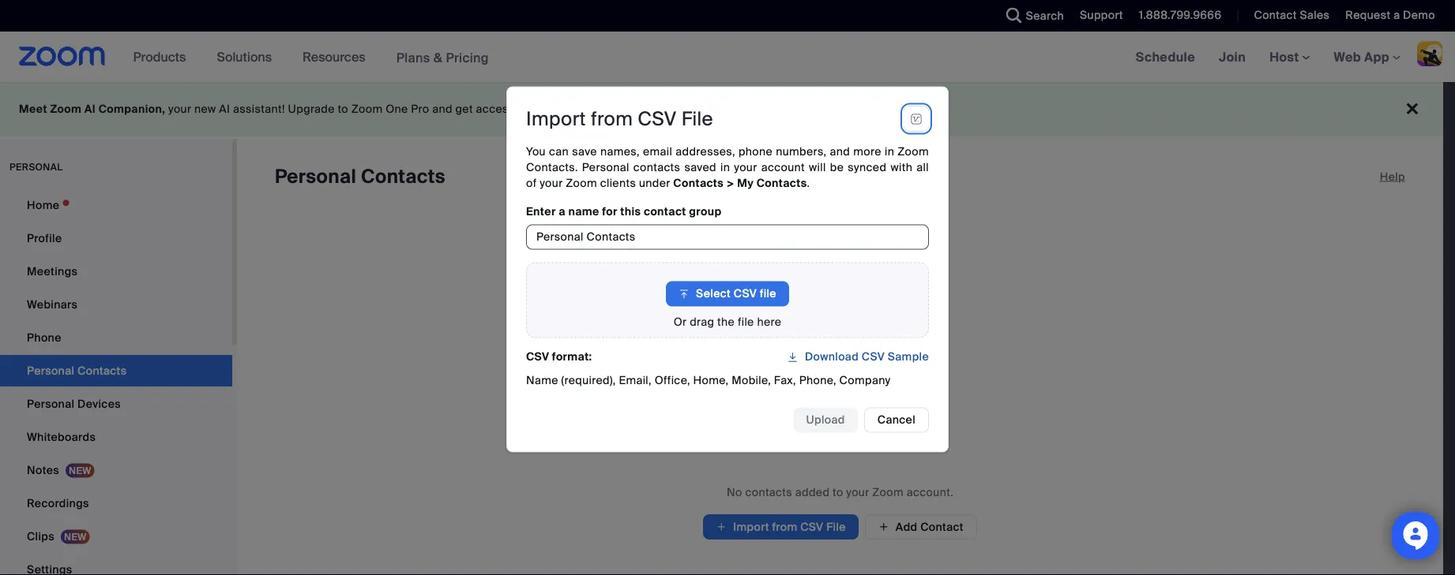 Task type: describe. For each thing, give the bounding box(es) containing it.
new
[[194, 102, 216, 117]]

personal inside the you can save names, email addresses, phone numbers, and more in zoom contacts. personal contacts saved in your account will be synced with all of your zoom clients under
[[582, 160, 629, 175]]

csv inside the import from csv file application
[[638, 107, 677, 131]]

assistant!
[[233, 102, 285, 117]]

with
[[891, 160, 913, 175]]

webinars link
[[0, 289, 232, 321]]

your up my at the top
[[734, 160, 757, 175]]

contact inside button
[[921, 520, 964, 535]]

home,
[[693, 374, 729, 388]]

1 upgrade from the left
[[288, 102, 335, 117]]

meetings link
[[0, 256, 232, 288]]

at
[[611, 102, 621, 117]]

all
[[917, 160, 929, 175]]

zoom up add
[[873, 486, 904, 500]]

download
[[805, 350, 859, 365]]

plans & pricing
[[396, 49, 489, 66]]

personal for contacts
[[275, 165, 356, 189]]

email
[[643, 144, 673, 159]]

profile link
[[0, 223, 232, 254]]

contacts.
[[526, 160, 578, 175]]

synced
[[848, 160, 887, 175]]

1 horizontal spatial contacts
[[673, 176, 724, 191]]

from inside the import from csv file button
[[772, 520, 798, 535]]

select csv file
[[696, 287, 777, 301]]

contact sales link up the join
[[1242, 0, 1334, 32]]

product information navigation
[[121, 32, 501, 83]]

and inside meet zoom ai companion, footer
[[432, 102, 453, 117]]

numbers,
[[776, 144, 827, 159]]

csv inside "select csv file" button
[[734, 287, 757, 301]]

name (required), email, office, home, mobile, fax, phone, company
[[526, 374, 891, 388]]

addresses,
[[676, 144, 735, 159]]

save
[[572, 144, 597, 159]]

personal contacts
[[275, 165, 446, 189]]

will
[[809, 160, 826, 175]]

added
[[795, 486, 830, 500]]

0 horizontal spatial contacts
[[361, 165, 446, 189]]

contacts inside the you can save names, email addresses, phone numbers, and more in zoom contacts. personal contacts saved in your account will be synced with all of your zoom clients under
[[633, 160, 681, 175]]

2 horizontal spatial contacts
[[757, 176, 807, 191]]

access
[[476, 102, 515, 117]]

under
[[639, 176, 670, 191]]

(required),
[[561, 374, 616, 388]]

no contacts added to your zoom account.
[[727, 486, 954, 500]]

csv inside the import from csv file button
[[801, 520, 824, 535]]

clients
[[600, 176, 636, 191]]

sample
[[888, 350, 929, 365]]

import from csv file inside application
[[526, 107, 713, 131]]

upload button
[[794, 408, 858, 433]]

be
[[830, 160, 844, 175]]

csv up name
[[526, 350, 549, 365]]

demo
[[1403, 8, 1436, 23]]

you can save names, email addresses, phone numbers, and more in zoom contacts. personal contacts saved in your account will be synced with all of your zoom clients under
[[526, 144, 929, 191]]

phone link
[[0, 322, 232, 354]]

here
[[757, 315, 782, 330]]

select csv file button
[[666, 282, 789, 307]]

sales
[[1300, 8, 1330, 23]]

contacts > my contacts .
[[673, 176, 810, 191]]

schedule link
[[1124, 32, 1207, 82]]

notes link
[[0, 455, 232, 487]]

personal for devices
[[27, 397, 75, 412]]

request
[[1346, 8, 1391, 23]]

zoom up name at the top left of the page
[[566, 176, 597, 191]]

personal devices
[[27, 397, 121, 412]]

of
[[526, 176, 537, 191]]

zoom left one
[[351, 102, 383, 117]]

whiteboards link
[[0, 422, 232, 454]]

cancel
[[878, 413, 916, 428]]

contact sales link up meetings navigation
[[1254, 8, 1330, 23]]

contact sales
[[1254, 8, 1330, 23]]

account.
[[907, 486, 954, 500]]

join link
[[1207, 32, 1258, 82]]

clips
[[27, 530, 54, 544]]

zoom logo image
[[19, 47, 106, 66]]

0 horizontal spatial in
[[721, 160, 730, 175]]

drag
[[690, 315, 714, 330]]

your down contacts. at the top left of the page
[[540, 176, 563, 191]]

and inside the you can save names, email addresses, phone numbers, and more in zoom contacts. personal contacts saved in your account will be synced with all of your zoom clients under
[[830, 144, 850, 159]]

enter a name for this contact group
[[526, 205, 722, 219]]

2 horizontal spatial to
[[833, 486, 844, 500]]

fax,
[[774, 374, 796, 388]]

file inside application
[[682, 107, 713, 131]]

recordings
[[27, 497, 89, 511]]

upload alt thin image
[[679, 286, 690, 302]]

1 horizontal spatial contacts
[[745, 486, 793, 500]]

phone
[[739, 144, 773, 159]]

this
[[620, 205, 641, 219]]



Task type: vqa. For each thing, say whether or not it's contained in the screenshot.
regions
no



Task type: locate. For each thing, give the bounding box(es) containing it.
to left one
[[338, 102, 348, 117]]

ai
[[84, 102, 96, 117], [219, 102, 230, 117], [531, 102, 542, 117]]

1 horizontal spatial import from csv file
[[733, 520, 846, 535]]

contacts down one
[[361, 165, 446, 189]]

file up here
[[760, 287, 777, 301]]

your inside meet zoom ai companion, footer
[[168, 102, 191, 117]]

notes
[[27, 463, 59, 478]]

home
[[27, 198, 59, 213]]

0 vertical spatial import
[[526, 107, 586, 131]]

0 horizontal spatial file
[[738, 315, 754, 330]]

1 horizontal spatial personal
[[275, 165, 356, 189]]

0 horizontal spatial contacts
[[633, 160, 681, 175]]

more
[[854, 144, 882, 159]]

contacts down email
[[633, 160, 681, 175]]

0 vertical spatial in
[[885, 144, 895, 159]]

contact sales link
[[1242, 0, 1334, 32], [1254, 8, 1330, 23]]

download csv sample link
[[787, 345, 929, 370]]

add image
[[716, 520, 727, 536], [878, 521, 890, 535]]

no
[[624, 102, 638, 117]]

download alt thin image
[[787, 350, 799, 365]]

in up >
[[721, 160, 730, 175]]

group
[[689, 205, 722, 219]]

pro
[[411, 102, 429, 117]]

meetings
[[27, 264, 78, 279]]

cost.
[[697, 102, 724, 117]]

to right added
[[833, 486, 844, 500]]

cancel button
[[864, 408, 929, 433]]

2 upgrade from the left
[[727, 102, 774, 117]]

contact
[[1254, 8, 1297, 23], [921, 520, 964, 535]]

0 vertical spatial contact
[[1254, 8, 1297, 23]]

import from csv file
[[526, 107, 713, 131], [733, 520, 846, 535]]

a left demo
[[1394, 8, 1400, 23]]

1 vertical spatial contacts
[[745, 486, 793, 500]]

meetings navigation
[[1124, 32, 1455, 83]]

you
[[526, 144, 546, 159]]

or drag the file here
[[674, 315, 782, 330]]

and up be
[[830, 144, 850, 159]]

import from csv file down added
[[733, 520, 846, 535]]

banner
[[0, 32, 1455, 83]]

1.888.799.9666 button
[[1127, 0, 1226, 32], [1139, 8, 1222, 23]]

email,
[[619, 374, 652, 388]]

import inside button
[[733, 520, 769, 535]]

ai right new
[[219, 102, 230, 117]]

your left new
[[168, 102, 191, 117]]

one
[[386, 102, 408, 117]]

import from csv file inside button
[[733, 520, 846, 535]]

additional
[[641, 102, 694, 117]]

csv right no
[[638, 107, 677, 131]]

import up can
[[526, 107, 586, 131]]

1 horizontal spatial and
[[830, 144, 850, 159]]

1.888.799.9666 button up 'schedule' at top right
[[1127, 0, 1226, 32]]

download csv sample
[[805, 350, 929, 365]]

1.888.799.9666 button up the schedule link
[[1139, 8, 1222, 23]]

0 vertical spatial from
[[591, 107, 633, 131]]

csv inside 'download csv sample' link
[[862, 350, 885, 365]]

select
[[696, 287, 731, 301]]

from inside the import from csv file application
[[591, 107, 633, 131]]

3 ai from the left
[[531, 102, 542, 117]]

personal contacts is available only on clients with version 5.8.3 or later. image
[[905, 112, 928, 126]]

a inside import from csv file dialog
[[559, 205, 566, 219]]

help
[[1380, 169, 1406, 184]]

contact right add
[[921, 520, 964, 535]]

0 vertical spatial a
[[1394, 8, 1400, 23]]

1 vertical spatial file
[[827, 520, 846, 535]]

my
[[737, 176, 754, 191]]

banner containing schedule
[[0, 32, 1455, 83]]

ai left companion,
[[84, 102, 96, 117]]

schedule
[[1136, 49, 1195, 65]]

to right access
[[518, 102, 528, 117]]

phone,
[[799, 374, 837, 388]]

plans
[[396, 49, 430, 66]]

name
[[568, 205, 599, 219]]

contacts
[[633, 160, 681, 175], [745, 486, 793, 500]]

meet
[[19, 102, 47, 117]]

1 horizontal spatial a
[[1394, 8, 1400, 23]]

1 vertical spatial import
[[733, 520, 769, 535]]

csv up company
[[862, 350, 885, 365]]

0 vertical spatial file
[[682, 107, 713, 131]]

your right added
[[846, 486, 870, 500]]

the
[[717, 315, 735, 330]]

names,
[[600, 144, 640, 159]]

companion
[[545, 102, 608, 117]]

saved
[[685, 160, 717, 175]]

csv right select
[[734, 287, 757, 301]]

import inside application
[[526, 107, 586, 131]]

name
[[526, 374, 558, 388]]

0 horizontal spatial file
[[682, 107, 713, 131]]

company
[[840, 374, 891, 388]]

import from csv file up the names,
[[526, 107, 713, 131]]

add contact button
[[865, 515, 977, 540]]

upgrade right cost.
[[727, 102, 774, 117]]

.
[[807, 176, 810, 191]]

0 horizontal spatial ai
[[84, 102, 96, 117]]

add
[[896, 520, 918, 535]]

file up addresses,
[[682, 107, 713, 131]]

0 horizontal spatial contact
[[921, 520, 964, 535]]

or
[[674, 315, 687, 330]]

1 horizontal spatial file
[[827, 520, 846, 535]]

personal
[[9, 161, 63, 173]]

in up with
[[885, 144, 895, 159]]

2 horizontal spatial ai
[[531, 102, 542, 117]]

1 horizontal spatial import
[[733, 520, 769, 535]]

file
[[760, 287, 777, 301], [738, 315, 754, 330]]

add image down no
[[716, 520, 727, 536]]

contacts right no
[[745, 486, 793, 500]]

pricing
[[446, 49, 489, 66]]

1 horizontal spatial file
[[760, 287, 777, 301]]

2 ai from the left
[[219, 102, 230, 117]]

from down added
[[772, 520, 798, 535]]

file right the
[[738, 315, 754, 330]]

for
[[602, 205, 618, 219]]

today
[[777, 102, 808, 117]]

get
[[456, 102, 473, 117]]

1 horizontal spatial to
[[518, 102, 528, 117]]

1 horizontal spatial from
[[772, 520, 798, 535]]

contacts down saved
[[673, 176, 724, 191]]

0 horizontal spatial personal
[[27, 397, 75, 412]]

csv down added
[[801, 520, 824, 535]]

import from csv file button
[[703, 515, 859, 540]]

1 horizontal spatial add image
[[878, 521, 890, 535]]

devices
[[77, 397, 121, 412]]

add image inside add contact button
[[878, 521, 890, 535]]

personal devices link
[[0, 389, 232, 420]]

0 vertical spatial import from csv file
[[526, 107, 713, 131]]

csv format:
[[526, 350, 592, 365]]

support
[[1080, 8, 1123, 23]]

file down no contacts added to your zoom account.
[[827, 520, 846, 535]]

import from csv file application
[[526, 106, 929, 131]]

companion,
[[98, 102, 165, 117]]

upload
[[806, 413, 845, 428]]

1 horizontal spatial in
[[885, 144, 895, 159]]

enter
[[526, 205, 556, 219]]

1 vertical spatial import from csv file
[[733, 520, 846, 535]]

1 ai from the left
[[84, 102, 96, 117]]

contact left the sales
[[1254, 8, 1297, 23]]

office,
[[655, 374, 690, 388]]

Contact Group Name Input text field
[[526, 225, 929, 250]]

a right enter
[[559, 205, 566, 219]]

contacts down account
[[757, 176, 807, 191]]

and left get
[[432, 102, 453, 117]]

no
[[727, 486, 742, 500]]

import from csv file dialog
[[506, 86, 949, 453]]

request a demo
[[1346, 8, 1436, 23]]

contacts
[[361, 165, 446, 189], [673, 176, 724, 191], [757, 176, 807, 191]]

0 horizontal spatial a
[[559, 205, 566, 219]]

add contact
[[896, 520, 964, 535]]

personal menu menu
[[0, 190, 232, 576]]

clips link
[[0, 521, 232, 553]]

2 horizontal spatial personal
[[582, 160, 629, 175]]

personal inside 'link'
[[27, 397, 75, 412]]

add image left add
[[878, 521, 890, 535]]

whiteboards
[[27, 430, 96, 445]]

import down no
[[733, 520, 769, 535]]

0 vertical spatial and
[[432, 102, 453, 117]]

zoom
[[50, 102, 82, 117], [351, 102, 383, 117], [898, 144, 929, 159], [566, 176, 597, 191], [873, 486, 904, 500]]

help link
[[1380, 164, 1406, 190]]

1 vertical spatial from
[[772, 520, 798, 535]]

meet zoom ai companion, footer
[[0, 82, 1444, 137]]

account
[[761, 160, 805, 175]]

a for request
[[1394, 8, 1400, 23]]

recordings link
[[0, 488, 232, 520]]

zoom right meet
[[50, 102, 82, 117]]

0 vertical spatial contacts
[[633, 160, 681, 175]]

format:
[[552, 350, 592, 365]]

0 horizontal spatial add image
[[716, 520, 727, 536]]

0 horizontal spatial import from csv file
[[526, 107, 713, 131]]

&
[[434, 49, 443, 66]]

0 horizontal spatial from
[[591, 107, 633, 131]]

file inside button
[[760, 287, 777, 301]]

zoom up all
[[898, 144, 929, 159]]

upgrade down the product information navigation
[[288, 102, 335, 117]]

ai left the companion
[[531, 102, 542, 117]]

from up the names,
[[591, 107, 633, 131]]

join
[[1219, 49, 1246, 65]]

1 horizontal spatial contact
[[1254, 8, 1297, 23]]

0 horizontal spatial and
[[432, 102, 453, 117]]

1 vertical spatial file
[[738, 315, 754, 330]]

add image inside the import from csv file button
[[716, 520, 727, 536]]

0 horizontal spatial upgrade
[[288, 102, 335, 117]]

1 horizontal spatial ai
[[219, 102, 230, 117]]

1 vertical spatial a
[[559, 205, 566, 219]]

meet zoom ai companion, your new ai assistant! upgrade to zoom one pro and get access to ai companion at no additional cost. upgrade today
[[19, 102, 808, 117]]

personal
[[582, 160, 629, 175], [275, 165, 356, 189], [27, 397, 75, 412]]

home link
[[0, 190, 232, 221]]

1 horizontal spatial upgrade
[[727, 102, 774, 117]]

0 vertical spatial file
[[760, 287, 777, 301]]

add image for import
[[716, 520, 727, 536]]

a for enter
[[559, 205, 566, 219]]

add image for add
[[878, 521, 890, 535]]

request a demo link
[[1334, 0, 1455, 32], [1346, 8, 1436, 23]]

0 horizontal spatial import
[[526, 107, 586, 131]]

1 vertical spatial contact
[[921, 520, 964, 535]]

0 horizontal spatial to
[[338, 102, 348, 117]]

can
[[549, 144, 569, 159]]

1 vertical spatial and
[[830, 144, 850, 159]]

1 vertical spatial in
[[721, 160, 730, 175]]

file inside button
[[827, 520, 846, 535]]



